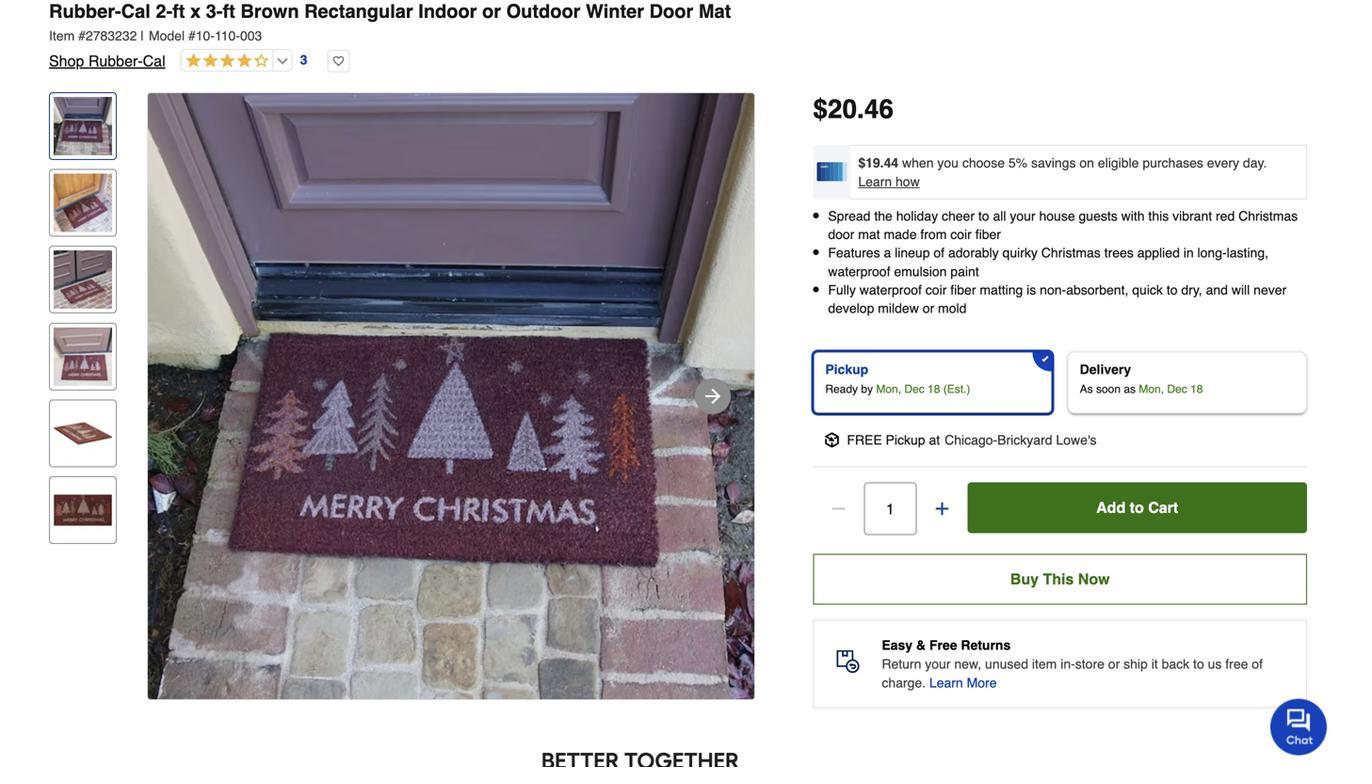 Task type: describe. For each thing, give the bounding box(es) containing it.
add
[[1097, 499, 1126, 517]]

|
[[141, 28, 144, 43]]

1 # from the left
[[78, 28, 86, 43]]

unused
[[986, 657, 1029, 672]]

mildew
[[878, 301, 919, 316]]

develop
[[829, 301, 875, 316]]

10-
[[196, 28, 215, 43]]

more
[[967, 676, 997, 691]]

learn more link
[[930, 674, 997, 693]]

quirky
[[1003, 246, 1038, 261]]

soon
[[1097, 383, 1121, 396]]

.
[[858, 94, 865, 124]]

better together heading
[[49, 747, 1232, 768]]

long-
[[1198, 246, 1227, 261]]

1 horizontal spatial christmas
[[1239, 209, 1299, 224]]

vibrant
[[1173, 209, 1213, 224]]

delivery
[[1080, 362, 1132, 377]]

free
[[1226, 657, 1249, 672]]

1 vertical spatial christmas
[[1042, 246, 1101, 261]]

the
[[875, 209, 893, 224]]

lasting,
[[1227, 246, 1269, 261]]

matting
[[980, 283, 1024, 298]]

made
[[884, 227, 917, 242]]

never
[[1254, 283, 1287, 298]]

arrow right image
[[702, 385, 725, 408]]

spread the holiday cheer to all your house guests with this vibrant red christmas door mat made from coir fiber features a lineup of adorably quirky christmas trees applied in long-lasting, waterproof emulsion paint fully waterproof coir fiber matting is non-absorbent, quick to dry, and will never develop mildew or mold
[[829, 209, 1299, 316]]

1 vertical spatial coir
[[926, 283, 947, 298]]

of inside spread the holiday cheer to all your house guests with this vibrant red christmas door mat made from coir fiber features a lineup of adorably quirky christmas trees applied in long-lasting, waterproof emulsion paint fully waterproof coir fiber matting is non-absorbent, quick to dry, and will never develop mildew or mold
[[934, 246, 945, 261]]

$19.44
[[859, 155, 899, 171]]

plus image
[[933, 500, 952, 519]]

46
[[865, 94, 894, 124]]

rubber-cal  #10-110-003 image
[[148, 93, 755, 700]]

add to cart
[[1097, 499, 1179, 517]]

shop rubber-cal
[[49, 52, 165, 70]]

rubber-cal  #10-110-003 - thumbnail2 image
[[54, 174, 112, 232]]

cal inside rubber-cal 2-ft x 3-ft brown rectangular indoor or outdoor winter door mat item # 2783232 | model # 10-110-003
[[121, 0, 151, 22]]

non-
[[1040, 283, 1067, 298]]

1 vertical spatial cal
[[143, 52, 165, 70]]

winter
[[586, 0, 645, 22]]

when
[[903, 155, 934, 171]]

your inside spread the holiday cheer to all your house guests with this vibrant red christmas door mat made from coir fiber features a lineup of adorably quirky christmas trees applied in long-lasting, waterproof emulsion paint fully waterproof coir fiber matting is non-absorbent, quick to dry, and will never develop mildew or mold
[[1010, 209, 1036, 224]]

3-
[[206, 0, 223, 22]]

features
[[829, 246, 881, 261]]

dec inside pickup ready by mon, dec 18 (est.)
[[905, 383, 925, 396]]

indoor
[[419, 0, 477, 22]]

4.3 stars image
[[182, 53, 269, 70]]

outdoor
[[507, 0, 581, 22]]

to left dry,
[[1167, 283, 1178, 298]]

brickyard
[[998, 433, 1053, 448]]

spread
[[829, 209, 871, 224]]

mon, inside delivery as soon as mon, dec 18
[[1140, 383, 1165, 396]]

is
[[1027, 283, 1037, 298]]

savings
[[1032, 155, 1077, 171]]

dec inside delivery as soon as mon, dec 18
[[1168, 383, 1188, 396]]

chicago-
[[945, 433, 998, 448]]

absorbent,
[[1067, 283, 1129, 298]]

minus image
[[829, 500, 848, 519]]

lineup
[[895, 246, 930, 261]]

or inside spread the holiday cheer to all your house guests with this vibrant red christmas door mat made from coir fiber features a lineup of adorably quirky christmas trees applied in long-lasting, waterproof emulsion paint fully waterproof coir fiber matting is non-absorbent, quick to dry, and will never develop mildew or mold
[[923, 301, 935, 316]]

$ 20 . 46
[[813, 94, 894, 124]]

pickup inside pickup ready by mon, dec 18 (est.)
[[826, 362, 869, 377]]

at
[[930, 433, 941, 448]]

quick
[[1133, 283, 1164, 298]]

18 inside pickup ready by mon, dec 18 (est.)
[[928, 383, 941, 396]]

$19.44 when you choose 5% savings on eligible purchases every day. learn how
[[859, 155, 1268, 189]]

0 vertical spatial waterproof
[[829, 264, 891, 279]]

applied
[[1138, 246, 1181, 261]]

as
[[1080, 383, 1094, 396]]

red
[[1216, 209, 1236, 224]]

and
[[1207, 283, 1229, 298]]

(est.)
[[944, 383, 971, 396]]

option group containing pickup
[[806, 344, 1315, 422]]

x
[[190, 0, 201, 22]]

paint
[[951, 264, 980, 279]]

20
[[828, 94, 858, 124]]

1 horizontal spatial pickup
[[886, 433, 926, 448]]

choose
[[963, 155, 1005, 171]]

door
[[829, 227, 855, 242]]

ship
[[1124, 657, 1148, 672]]

free pickup at chicago-brickyard lowe's
[[847, 433, 1097, 448]]

cart
[[1149, 499, 1179, 517]]

return
[[882, 657, 922, 672]]

by
[[862, 383, 873, 396]]



Task type: locate. For each thing, give the bounding box(es) containing it.
rubber-cal  #10-110-003 - thumbnail3 image
[[54, 251, 112, 309]]

1 ft from the left
[[173, 0, 185, 22]]

2 vertical spatial or
[[1109, 657, 1121, 672]]

dry,
[[1182, 283, 1203, 298]]

your right all
[[1010, 209, 1036, 224]]

2 horizontal spatial or
[[1109, 657, 1121, 672]]

0 horizontal spatial ft
[[173, 0, 185, 22]]

0 vertical spatial cal
[[121, 0, 151, 22]]

1 horizontal spatial or
[[923, 301, 935, 316]]

as
[[1124, 383, 1136, 396]]

christmas up the lasting,
[[1239, 209, 1299, 224]]

pickup image
[[825, 433, 840, 448]]

0 vertical spatial rubber-
[[49, 0, 121, 22]]

model
[[149, 28, 185, 43]]

rubber-cal  #10-110-003 - thumbnail4 image
[[54, 328, 112, 386]]

fiber
[[976, 227, 1002, 242], [951, 283, 977, 298]]

to inside easy & free returns return your new, unused item in-store or ship it back to us free of charge.
[[1194, 657, 1205, 672]]

dec left (est.) on the right of page
[[905, 383, 925, 396]]

0 vertical spatial of
[[934, 246, 945, 261]]

dec
[[905, 383, 925, 396], [1168, 383, 1188, 396]]

waterproof down features
[[829, 264, 891, 279]]

1 mon, from the left
[[877, 383, 902, 396]]

easy & free returns return your new, unused item in-store or ship it back to us free of charge.
[[882, 638, 1264, 691]]

18 right the as on the right
[[1191, 383, 1204, 396]]

learn inside $19.44 when you choose 5% savings on eligible purchases every day. learn how
[[859, 174, 892, 189]]

how
[[896, 174, 920, 189]]

learn down $19.44
[[859, 174, 892, 189]]

0 horizontal spatial of
[[934, 246, 945, 261]]

pickup left at
[[886, 433, 926, 448]]

of right free at the bottom of page
[[1253, 657, 1264, 672]]

in
[[1184, 246, 1194, 261]]

cal down the |
[[143, 52, 165, 70]]

rubber- inside rubber-cal 2-ft x 3-ft brown rectangular indoor or outdoor winter door mat item # 2783232 | model # 10-110-003
[[49, 0, 121, 22]]

ready
[[826, 383, 858, 396]]

0 vertical spatial coir
[[951, 227, 972, 242]]

door
[[650, 0, 694, 22]]

free
[[847, 433, 883, 448]]

purchases
[[1143, 155, 1204, 171]]

rubber-cal  #10-110-003 - thumbnail5 image
[[54, 405, 112, 463]]

0 horizontal spatial learn
[[859, 174, 892, 189]]

1 horizontal spatial of
[[1253, 657, 1264, 672]]

Stepper number input field with increment and decrement buttons number field
[[864, 483, 917, 536]]

chat invite button image
[[1271, 699, 1329, 756]]

christmas down house at the right of the page
[[1042, 246, 1101, 261]]

easy
[[882, 638, 913, 654]]

1 vertical spatial rubber-
[[88, 52, 143, 70]]

1 vertical spatial waterproof
[[860, 283, 922, 298]]

rubber-cal  #10-110-003 - thumbnail6 image
[[54, 481, 112, 540]]

1 vertical spatial your
[[926, 657, 951, 672]]

or left ship
[[1109, 657, 1121, 672]]

mon, right by at right
[[877, 383, 902, 396]]

rubber- up item
[[49, 0, 121, 22]]

or inside easy & free returns return your new, unused item in-store or ship it back to us free of charge.
[[1109, 657, 1121, 672]]

coir down emulsion
[[926, 283, 947, 298]]

fiber down paint
[[951, 283, 977, 298]]

5%
[[1009, 155, 1028, 171]]

of down from
[[934, 246, 945, 261]]

0 horizontal spatial dec
[[905, 383, 925, 396]]

rubber-cal  #10-110-003 - thumbnail image
[[54, 97, 112, 155]]

dec right the as on the right
[[1168, 383, 1188, 396]]

day.
[[1244, 155, 1268, 171]]

mat
[[699, 0, 731, 22]]

this
[[1149, 209, 1170, 224]]

with
[[1122, 209, 1145, 224]]

110-
[[215, 28, 240, 43]]

0 horizontal spatial christmas
[[1042, 246, 1101, 261]]

1 horizontal spatial ft
[[223, 0, 235, 22]]

fiber down all
[[976, 227, 1002, 242]]

0 vertical spatial pickup
[[826, 362, 869, 377]]

2783232
[[86, 28, 137, 43]]

$
[[813, 94, 828, 124]]

your down free
[[926, 657, 951, 672]]

charge.
[[882, 676, 926, 691]]

a
[[884, 246, 892, 261]]

pickup ready by mon, dec 18 (est.)
[[826, 362, 971, 396]]

0 vertical spatial learn
[[859, 174, 892, 189]]

guests
[[1079, 209, 1118, 224]]

option group
[[806, 344, 1315, 422]]

all
[[994, 209, 1007, 224]]

mat
[[859, 227, 881, 242]]

item number 2 7 8 3 2 3 2 and model number 1 0 - 1 1 0 - 0 0 3 element
[[49, 26, 1308, 45]]

trees
[[1105, 246, 1134, 261]]

0 vertical spatial christmas
[[1239, 209, 1299, 224]]

to right the add
[[1130, 499, 1145, 517]]

1 horizontal spatial your
[[1010, 209, 1036, 224]]

rubber-cal 2-ft x 3-ft brown rectangular indoor or outdoor winter door mat item # 2783232 | model # 10-110-003
[[49, 0, 731, 43]]

mold
[[939, 301, 967, 316]]

18 inside delivery as soon as mon, dec 18
[[1191, 383, 1204, 396]]

mon, inside pickup ready by mon, dec 18 (est.)
[[877, 383, 902, 396]]

buy this now button
[[813, 555, 1308, 605]]

you
[[938, 155, 959, 171]]

0 horizontal spatial your
[[926, 657, 951, 672]]

learn down new,
[[930, 676, 964, 691]]

ft left x
[[173, 0, 185, 22]]

emulsion
[[895, 264, 947, 279]]

coir down cheer on the top right of page
[[951, 227, 972, 242]]

003
[[240, 28, 262, 43]]

will
[[1232, 283, 1251, 298]]

1 horizontal spatial 18
[[1191, 383, 1204, 396]]

mon, right the as on the right
[[1140, 383, 1165, 396]]

every
[[1208, 155, 1240, 171]]

learn more
[[930, 676, 997, 691]]

rectangular
[[304, 0, 413, 22]]

ft
[[173, 0, 185, 22], [223, 0, 235, 22]]

0 horizontal spatial pickup
[[826, 362, 869, 377]]

add to cart button
[[968, 483, 1308, 534]]

fully
[[829, 283, 856, 298]]

from
[[921, 227, 947, 242]]

ft up 110-
[[223, 0, 235, 22]]

item
[[1033, 657, 1058, 672]]

0 vertical spatial or
[[482, 0, 501, 22]]

returns
[[961, 638, 1011, 654]]

on
[[1080, 155, 1095, 171]]

eligible
[[1099, 155, 1140, 171]]

0 horizontal spatial 18
[[928, 383, 941, 396]]

#
[[78, 28, 86, 43], [188, 28, 196, 43]]

0 horizontal spatial or
[[482, 0, 501, 22]]

or inside rubber-cal 2-ft x 3-ft brown rectangular indoor or outdoor winter door mat item # 2783232 | model # 10-110-003
[[482, 0, 501, 22]]

2 18 from the left
[[1191, 383, 1204, 396]]

or right indoor
[[482, 0, 501, 22]]

lowe's
[[1057, 433, 1097, 448]]

0 horizontal spatial coir
[[926, 283, 947, 298]]

2 dec from the left
[[1168, 383, 1188, 396]]

of inside easy & free returns return your new, unused item in-store or ship it back to us free of charge.
[[1253, 657, 1264, 672]]

delivery as soon as mon, dec 18
[[1080, 362, 1204, 396]]

0 horizontal spatial mon,
[[877, 383, 902, 396]]

1 18 from the left
[[928, 383, 941, 396]]

18 left (est.) on the right of page
[[928, 383, 941, 396]]

# down x
[[188, 28, 196, 43]]

1 vertical spatial of
[[1253, 657, 1264, 672]]

1 horizontal spatial learn
[[930, 676, 964, 691]]

pickup up ready
[[826, 362, 869, 377]]

us
[[1209, 657, 1222, 672]]

1 horizontal spatial dec
[[1168, 383, 1188, 396]]

2 mon, from the left
[[1140, 383, 1165, 396]]

0 horizontal spatial #
[[78, 28, 86, 43]]

1 dec from the left
[[905, 383, 925, 396]]

2 # from the left
[[188, 28, 196, 43]]

back
[[1162, 657, 1190, 672]]

1 horizontal spatial #
[[188, 28, 196, 43]]

rubber- down the 2783232
[[88, 52, 143, 70]]

or
[[482, 0, 501, 22], [923, 301, 935, 316], [1109, 657, 1121, 672]]

2 ft from the left
[[223, 0, 235, 22]]

cheer
[[942, 209, 975, 224]]

this
[[1043, 571, 1074, 588]]

2-
[[156, 0, 173, 22]]

house
[[1040, 209, 1076, 224]]

1 vertical spatial fiber
[[951, 283, 977, 298]]

1 vertical spatial learn
[[930, 676, 964, 691]]

brown
[[241, 0, 299, 22]]

3
[[300, 52, 308, 68]]

new,
[[955, 657, 982, 672]]

learn how button
[[859, 172, 920, 191]]

cal up the |
[[121, 0, 151, 22]]

your inside easy & free returns return your new, unused item in-store or ship it back to us free of charge.
[[926, 657, 951, 672]]

coir
[[951, 227, 972, 242], [926, 283, 947, 298]]

0 vertical spatial fiber
[[976, 227, 1002, 242]]

to left us
[[1194, 657, 1205, 672]]

in-
[[1061, 657, 1076, 672]]

heart outline image
[[327, 50, 350, 73]]

shop
[[49, 52, 84, 70]]

1 horizontal spatial mon,
[[1140, 383, 1165, 396]]

1 vertical spatial or
[[923, 301, 935, 316]]

# right item
[[78, 28, 86, 43]]

to inside button
[[1130, 499, 1145, 517]]

waterproof up mildew
[[860, 283, 922, 298]]

or left mold
[[923, 301, 935, 316]]

item
[[49, 28, 75, 43]]

0 vertical spatial your
[[1010, 209, 1036, 224]]

1 horizontal spatial coir
[[951, 227, 972, 242]]

to left all
[[979, 209, 990, 224]]

1 vertical spatial pickup
[[886, 433, 926, 448]]



Task type: vqa. For each thing, say whether or not it's contained in the screenshot.
Décor
no



